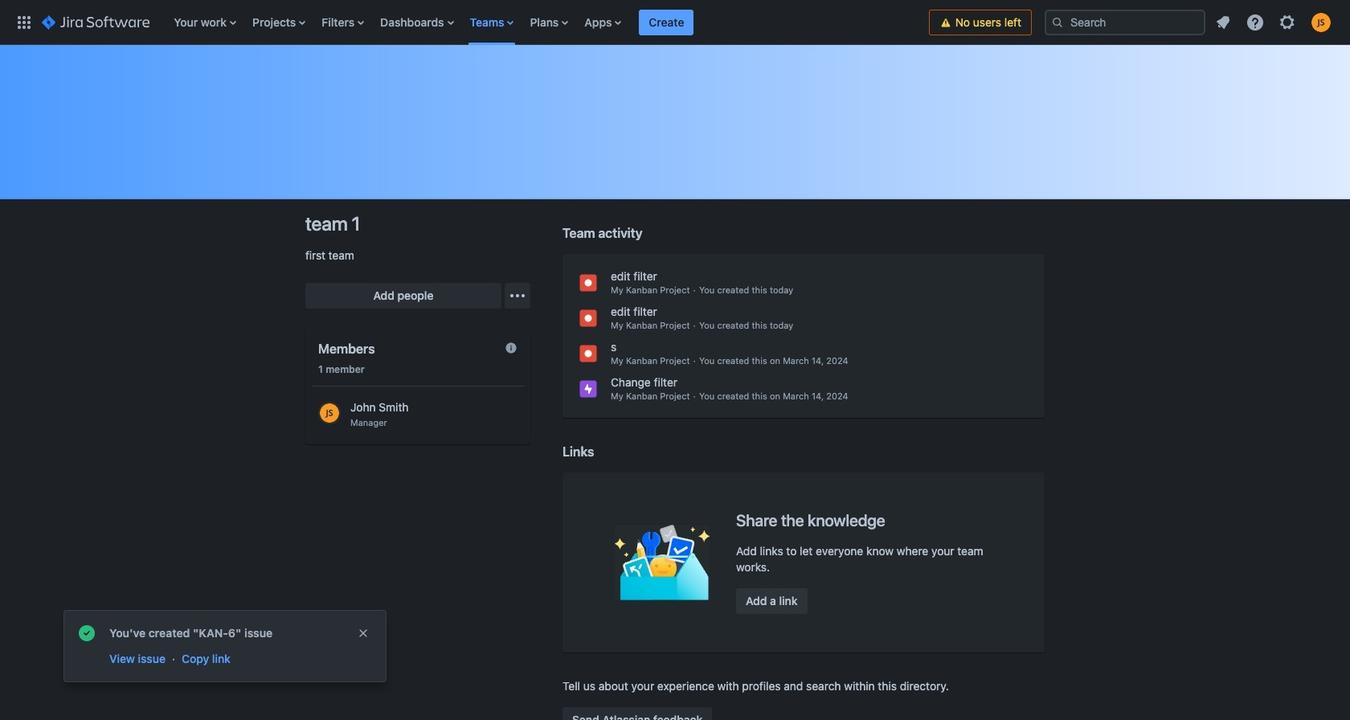 Task type: describe. For each thing, give the bounding box(es) containing it.
Search field
[[1045, 9, 1205, 35]]

notifications image
[[1213, 12, 1233, 32]]

help image
[[1246, 12, 1265, 32]]

appswitcher icon image
[[14, 12, 34, 32]]

success image
[[77, 624, 96, 643]]

settings image
[[1278, 12, 1297, 32]]

search image
[[1051, 16, 1064, 29]]



Task type: locate. For each thing, give the bounding box(es) containing it.
1 horizontal spatial list
[[1209, 8, 1340, 37]]

actions image
[[508, 286, 527, 305]]

dismiss image
[[357, 627, 370, 640]]

jira software image
[[42, 12, 150, 32], [42, 12, 150, 32]]

your profile and settings image
[[1312, 12, 1331, 32]]

list
[[166, 0, 929, 45], [1209, 8, 1340, 37]]

you must be invited or approved by a member to join this team. image
[[505, 342, 518, 354]]

list item
[[639, 0, 694, 45]]

alert
[[64, 611, 386, 681]]

primary element
[[10, 0, 929, 45]]

0 horizontal spatial list
[[166, 0, 929, 45]]

banner
[[0, 0, 1350, 45]]

None search field
[[1045, 9, 1205, 35]]



Task type: vqa. For each thing, say whether or not it's contained in the screenshot.
the rightmost 'list'
yes



